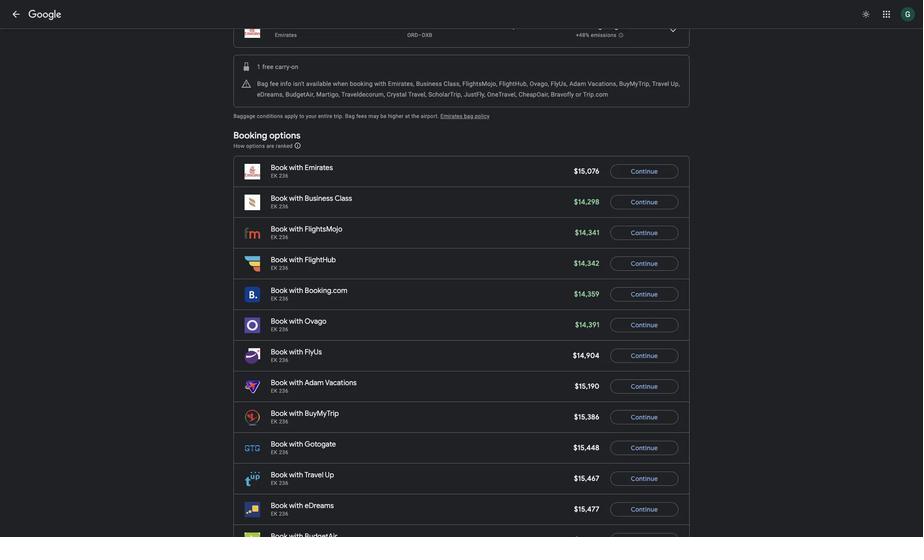 Task type: vqa. For each thing, say whether or not it's contained in the screenshot.
'grid' inside the Google Maps element
no



Task type: describe. For each thing, give the bounding box(es) containing it.
business inside 'bag fee info isn't available when booking with emirates, business class, flightsmojo, flighthub, ovago, flyus, adam vacations, buymytrip, travel up, edreams, budgetair, martigo, traveldecorum, crystal travel, scholartrip, justfly, onetravel, cheapoair, bravofly or trip.com'
[[416, 80, 442, 87]]

flight number ek 236 text field for book with business class
[[271, 204, 288, 210]]

continue button for $14,359
[[610, 284, 679, 305]]

booking options
[[234, 130, 301, 141]]

buymytrip,
[[619, 80, 651, 87]]

book with booking.com ek 236
[[271, 287, 348, 302]]

continue for $15,448
[[631, 444, 658, 452]]

$14,342
[[574, 259, 600, 268]]

continue for $14,391
[[631, 321, 658, 329]]

emirates inside book with emirates ek 236
[[305, 164, 333, 172]]

ek for book with flyus
[[271, 357, 278, 364]]

11
[[308, 21, 314, 30]]

book for book with travel up
[[271, 471, 288, 480]]

$15,190
[[575, 382, 600, 391]]

$15,467
[[574, 475, 600, 484]]

book with emirates ek 236
[[271, 164, 333, 179]]

1 free carry-on
[[257, 63, 299, 70]]

flyus
[[305, 348, 322, 357]]

continue for $14,342
[[631, 260, 658, 268]]

continue button for $14,391
[[610, 315, 679, 336]]

continue button for $15,448
[[610, 438, 679, 459]]

continue button for $15,386
[[610, 407, 679, 428]]

book for book with ovago
[[271, 317, 288, 326]]

baggage
[[234, 113, 255, 119]]

2 horizontal spatial emirates
[[441, 113, 463, 119]]

$14,359
[[574, 290, 600, 299]]

1
[[257, 63, 261, 70]]

ek for book with booking.com
[[271, 296, 278, 302]]

traveldecorum,
[[341, 91, 385, 98]]

continue button for $14,342
[[610, 253, 679, 275]]

book with edreams ek 236
[[271, 502, 334, 517]]

flight number ek 236 text field for book with flyus
[[271, 357, 288, 364]]

flight number ek 236 text field for book with edreams
[[271, 511, 288, 517]]

book for book with flyus
[[271, 348, 288, 357]]

emissions
[[591, 32, 617, 38]]

ek for book with ovago
[[271, 327, 278, 333]]

justfly,
[[464, 91, 486, 98]]

continue button for $15,477
[[610, 499, 679, 521]]

with for booking.com
[[289, 287, 303, 295]]

emirates bag policy link
[[441, 113, 490, 119]]

$15,076
[[574, 167, 600, 176]]

$14,904
[[573, 352, 600, 361]]

continue for $15,477
[[631, 506, 658, 514]]

kg
[[595, 21, 603, 30]]

learn more about booking options element
[[294, 141, 301, 151]]

info
[[280, 80, 291, 87]]

book for book with business class
[[271, 194, 288, 203]]

budgetair,
[[286, 91, 315, 98]]

at
[[405, 113, 410, 119]]

emirates,
[[388, 80, 415, 87]]

gotogate
[[305, 440, 336, 449]]

14391 US dollars text field
[[575, 321, 600, 330]]

dxb
[[422, 32, 433, 38]]

continue button for $15,467
[[610, 468, 679, 490]]

book with flyus ek 236
[[271, 348, 322, 364]]

7:45 pm
[[323, 21, 349, 30]]

cheapoair,
[[519, 91, 549, 98]]

ek for book with flighthub
[[271, 265, 278, 271]]

book for book with flightsmojo
[[271, 225, 288, 234]]

with for adam
[[289, 379, 303, 388]]

dec
[[293, 21, 307, 30]]

adam inside book with adam vacations ek 236
[[305, 379, 324, 388]]

continue button for $14,341
[[610, 222, 679, 244]]

$14,391
[[575, 321, 600, 330]]

free
[[262, 63, 274, 70]]

how
[[234, 143, 245, 149]]

travel,
[[408, 91, 427, 98]]

1 vertical spatial bag
[[345, 113, 355, 119]]

travel inside "book with travel up ek 236"
[[305, 471, 324, 480]]

available
[[306, 80, 331, 87]]

flight number ek 236 text field for book with buymytrip
[[271, 419, 288, 425]]

flightsmojo,
[[463, 80, 498, 87]]

continue for $14,298
[[631, 198, 658, 206]]

book with adam vacations ek 236
[[271, 379, 357, 394]]

continue for $15,467
[[631, 475, 658, 483]]

mon, dec 11
[[275, 21, 314, 30]]

bravofly
[[551, 91, 574, 98]]

book for book with buymytrip
[[271, 410, 288, 418]]

14904 US dollars text field
[[573, 352, 600, 361]]

continue for $15,386
[[631, 414, 658, 422]]

15190 US dollars text field
[[575, 382, 600, 391]]

scholartrip,
[[428, 91, 462, 98]]

flight details. departing flight on monday, december 11. leaves o'hare international airport at 7:45 pm on monday, december 11 and arrives at dubai international airport at 7:10 pm on tuesday, december 12. image
[[663, 20, 684, 41]]

booking.com
[[305, 287, 348, 295]]

Arrival time: 7:10 PM on  Tuesday, December 12. text field
[[357, 21, 386, 30]]

onetravel,
[[487, 91, 517, 98]]

class
[[335, 194, 352, 203]]

airport.
[[421, 113, 439, 119]]

book with gotogate ek 236
[[271, 440, 336, 456]]

with for flyus
[[289, 348, 303, 357]]

25
[[424, 21, 432, 30]]

ek inside book with business class ek 236
[[271, 204, 278, 210]]

15477 US dollars text field
[[574, 505, 600, 514]]

bag fee info isn't available when booking with emirates, business class, flightsmojo, flighthub, ovago, flyus, adam vacations, buymytrip, travel up, edreams, budgetair, martigo, traveldecorum, crystal travel, scholartrip, justfly, onetravel, cheapoair, bravofly or trip.com
[[257, 80, 680, 98]]

options for how
[[246, 143, 265, 149]]

with for travel
[[289, 471, 303, 480]]

trip.com
[[583, 91, 608, 98]]

booking
[[350, 80, 373, 87]]

hr
[[416, 21, 423, 30]]

with for business
[[289, 194, 303, 203]]

continue for $14,359
[[631, 291, 658, 299]]

be
[[381, 113, 387, 119]]

ek for book with gotogate
[[271, 450, 278, 456]]

book with flightsmojo ek 236
[[271, 225, 343, 241]]

flight number ek 236 text field for book with ovago
[[271, 327, 288, 333]]

ovago,
[[530, 80, 549, 87]]

your
[[306, 113, 317, 119]]

on
[[291, 63, 299, 70]]

2
[[615, 24, 618, 32]]

with for emirates
[[289, 164, 303, 172]]

how options are ranked
[[234, 143, 294, 149]]

ovago
[[305, 317, 327, 326]]

flight number ek 236 text field for book with flightsmojo
[[271, 234, 288, 241]]

mon,
[[275, 21, 292, 30]]

14298 US dollars text field
[[574, 198, 600, 207]]

with for flightsmojo
[[289, 225, 303, 234]]

learn more about booking options image
[[294, 142, 301, 149]]

bag inside 'bag fee info isn't available when booking with emirates, business class, flightsmojo, flighthub, ovago, flyus, adam vacations, buymytrip, travel up, edreams, budgetair, martigo, traveldecorum, crystal travel, scholartrip, justfly, onetravel, cheapoair, bravofly or trip.com'
[[257, 80, 268, 87]]

fees
[[356, 113, 367, 119]]

class,
[[444, 80, 461, 87]]

book for book with adam vacations
[[271, 379, 288, 388]]

higher
[[388, 113, 404, 119]]

crystal
[[387, 91, 407, 98]]

the
[[412, 113, 420, 119]]

236 for book with flighthub
[[279, 265, 288, 271]]

book for book with edreams
[[271, 502, 288, 511]]

4,314 kg co 2
[[576, 21, 618, 32]]

nonstop flight. element
[[490, 21, 517, 32]]

ek for book with emirates
[[271, 173, 278, 179]]

flight number ek 236 text field for book with flighthub
[[271, 265, 288, 271]]

$15,477
[[574, 505, 600, 514]]

flighthub,
[[499, 80, 528, 87]]



Task type: locate. For each thing, give the bounding box(es) containing it.
236 up "book with travel up ek 236"
[[279, 450, 288, 456]]

with inside book with edreams ek 236
[[289, 502, 303, 511]]

flight number ek 236 text field for book with gotogate
[[271, 450, 288, 456]]

1 flight number ek 236 text field from the top
[[271, 265, 288, 271]]

flight number ek 236 text field up book with booking.com ek 236
[[271, 265, 288, 271]]

adam inside 'bag fee info isn't available when booking with emirates, business class, flightsmojo, flighthub, ovago, flyus, adam vacations, buymytrip, travel up, edreams, budgetair, martigo, traveldecorum, crystal travel, scholartrip, justfly, onetravel, cheapoair, bravofly or trip.com'
[[570, 80, 586, 87]]

$14,298
[[574, 198, 600, 207]]

options
[[269, 130, 301, 141], [246, 143, 265, 149]]

ek inside book with emirates ek 236
[[271, 173, 278, 179]]

2 236 from the top
[[279, 204, 288, 210]]

book inside book with ovago ek 236
[[271, 317, 288, 326]]

flight number ek 236 text field up the "book with flyus ek 236"
[[271, 327, 288, 333]]

business up travel,
[[416, 80, 442, 87]]

book with business class ek 236
[[271, 194, 352, 210]]

6 book from the top
[[271, 317, 288, 326]]

with for edreams
[[289, 502, 303, 511]]

236 up book with flightsmojo ek 236
[[279, 204, 288, 210]]

11 continue button from the top
[[610, 468, 679, 490]]

1 vertical spatial adam
[[305, 379, 324, 388]]

ek inside book with booking.com ek 236
[[271, 296, 278, 302]]

buymytrip
[[305, 410, 339, 418]]

book down book with flighthub ek 236
[[271, 287, 288, 295]]

book with ovago ek 236
[[271, 317, 327, 333]]

flight number ek 236 text field up "book with travel up ek 236"
[[271, 450, 288, 456]]

2 flight number ek 236 text field from the top
[[271, 450, 288, 456]]

book for book with gotogate
[[271, 440, 288, 449]]

0 vertical spatial flight number ek 236 text field
[[271, 265, 288, 271]]

ek inside book with adam vacations ek 236
[[271, 388, 278, 394]]

236 inside book with buymytrip ek 236
[[279, 419, 288, 425]]

236 for book with ovago
[[279, 327, 288, 333]]

isn't
[[293, 80, 305, 87]]

236 inside the "book with flyus ek 236"
[[279, 357, 288, 364]]

up,
[[671, 80, 680, 87]]

9 ek from the top
[[271, 419, 278, 425]]

book down the "book with flyus ek 236"
[[271, 379, 288, 388]]

1 vertical spatial emirates
[[441, 113, 463, 119]]

travel
[[652, 80, 669, 87], [305, 471, 324, 480]]

ek inside book with flightsmojo ek 236
[[271, 234, 278, 241]]

emirates left bag
[[441, 113, 463, 119]]

book inside book with booking.com ek 236
[[271, 287, 288, 295]]

0 vertical spatial adam
[[570, 80, 586, 87]]

min
[[434, 21, 446, 30]]

flight number ek 236 text field for book with booking.com
[[271, 296, 288, 302]]

continue for $14,341
[[631, 229, 658, 237]]

book inside the 'book with gotogate ek 236'
[[271, 440, 288, 449]]

continue for $15,190
[[631, 383, 658, 391]]

9 continue button from the top
[[610, 407, 679, 428]]

booking
[[234, 130, 267, 141]]

emirates down mon,
[[275, 32, 297, 38]]

236 down ranked
[[279, 173, 288, 179]]

12 continue from the top
[[631, 506, 658, 514]]

2 flight number ek 236 text field from the top
[[271, 204, 288, 210]]

bag left fee
[[257, 80, 268, 87]]

book left ovago
[[271, 317, 288, 326]]

Flight number EK 236 text field
[[271, 234, 288, 241], [271, 450, 288, 456]]

4 236 from the top
[[279, 265, 288, 271]]

book with travel up ek 236
[[271, 471, 334, 487]]

–
[[350, 21, 355, 30], [418, 32, 422, 38]]

flight number ek 236 text field up book with flightsmojo ek 236
[[271, 204, 288, 210]]

1 continue button from the top
[[610, 161, 679, 182]]

ek inside book with buymytrip ek 236
[[271, 419, 278, 425]]

11 236 from the top
[[279, 480, 288, 487]]

travel left 'up'
[[305, 471, 324, 480]]

11 book from the top
[[271, 471, 288, 480]]

7 continue button from the top
[[610, 345, 679, 367]]

2 continue button from the top
[[610, 192, 679, 213]]

13 hr 25 min ord – dxb
[[407, 21, 446, 38]]

change appearance image
[[856, 4, 877, 25]]

ek inside the "book with flyus ek 236"
[[271, 357, 278, 364]]

15491 US dollars text field
[[575, 536, 600, 537]]

1 flight number ek 236 text field from the top
[[271, 357, 288, 364]]

1 horizontal spatial bag
[[345, 113, 355, 119]]

continue button
[[610, 161, 679, 182], [610, 192, 679, 213], [610, 222, 679, 244], [610, 253, 679, 275], [610, 284, 679, 305], [610, 315, 679, 336], [610, 345, 679, 367], [610, 376, 679, 398], [610, 407, 679, 428], [610, 438, 679, 459], [610, 468, 679, 490], [610, 499, 679, 521]]

options for booking
[[269, 130, 301, 141]]

1 horizontal spatial business
[[416, 80, 442, 87]]

total duration 13 hr 25 min. element
[[407, 21, 490, 32]]

0 vertical spatial options
[[269, 130, 301, 141]]

236 down "book with travel up ek 236"
[[279, 511, 288, 517]]

11 continue from the top
[[631, 475, 658, 483]]

continue for $15,076
[[631, 168, 658, 176]]

0 vertical spatial emirates
[[275, 32, 297, 38]]

236 inside the 'book with gotogate ek 236'
[[279, 450, 288, 456]]

4 ek from the top
[[271, 265, 278, 271]]

$15,448
[[574, 444, 600, 453]]

1 vertical spatial options
[[246, 143, 265, 149]]

– inside 13 hr 25 min ord – dxb
[[418, 32, 422, 38]]

236 inside book with emirates ek 236
[[279, 173, 288, 179]]

with left buymytrip
[[289, 410, 303, 418]]

6 continue button from the top
[[610, 315, 679, 336]]

9 236 from the top
[[279, 419, 288, 425]]

6 ek from the top
[[271, 327, 278, 333]]

1 flight number ek 236 text field from the top
[[271, 234, 288, 241]]

entire
[[318, 113, 332, 119]]

departing flight on monday, december 11. leaves o'hare international airport at 7:45 pm on monday, december 11 and arrives at dubai international airport at 7:10 pm on tuesday, december 12. element
[[275, 21, 386, 30]]

flight number ek 236 text field down ranked
[[271, 173, 288, 179]]

0 horizontal spatial business
[[305, 194, 333, 203]]

flighthub
[[305, 256, 336, 265]]

continue button for $15,076
[[610, 161, 679, 182]]

2 vertical spatial flight number ek 236 text field
[[271, 511, 288, 517]]

236 inside book with flighthub ek 236
[[279, 265, 288, 271]]

4 continue button from the top
[[610, 253, 679, 275]]

0 vertical spatial bag
[[257, 80, 268, 87]]

2 vertical spatial emirates
[[305, 164, 333, 172]]

martigo,
[[316, 91, 340, 98]]

adam up or
[[570, 80, 586, 87]]

14341 US dollars text field
[[575, 229, 600, 238]]

with down book with flighthub ek 236
[[289, 287, 303, 295]]

with
[[374, 80, 386, 87], [289, 164, 303, 172], [289, 194, 303, 203], [289, 225, 303, 234], [289, 256, 303, 265], [289, 287, 303, 295], [289, 317, 303, 326], [289, 348, 303, 357], [289, 379, 303, 388], [289, 410, 303, 418], [289, 440, 303, 449], [289, 471, 303, 480], [289, 502, 303, 511]]

236 inside book with business class ek 236
[[279, 204, 288, 210]]

up
[[325, 471, 334, 480]]

5 book from the top
[[271, 287, 288, 295]]

bag right the trip.
[[345, 113, 355, 119]]

0 horizontal spatial –
[[350, 21, 355, 30]]

1 vertical spatial flight number ek 236 text field
[[271, 450, 288, 456]]

bag
[[464, 113, 473, 119]]

conditions
[[257, 113, 283, 119]]

10 continue button from the top
[[610, 438, 679, 459]]

emirates up book with business class ek 236
[[305, 164, 333, 172]]

Flight number EK 236 text field
[[271, 357, 288, 364], [271, 419, 288, 425]]

continue button for $14,904
[[610, 345, 679, 367]]

book down book with ovago ek 236
[[271, 348, 288, 357]]

236 inside book with flightsmojo ek 236
[[279, 234, 288, 241]]

book for book with flighthub
[[271, 256, 288, 265]]

with down the 'book with gotogate ek 236'
[[289, 471, 303, 480]]

with left gotogate
[[289, 440, 303, 449]]

2 ek from the top
[[271, 204, 278, 210]]

236 up book with flighthub ek 236
[[279, 234, 288, 241]]

5 flight number ek 236 text field from the top
[[271, 480, 288, 487]]

with right booking
[[374, 80, 386, 87]]

1 ek from the top
[[271, 173, 278, 179]]

book down "book with travel up ek 236"
[[271, 502, 288, 511]]

236 up book with buymytrip ek 236
[[279, 388, 288, 394]]

with inside book with flightsmojo ek 236
[[289, 225, 303, 234]]

policy
[[475, 113, 490, 119]]

book inside book with buymytrip ek 236
[[271, 410, 288, 418]]

0 horizontal spatial bag
[[257, 80, 268, 87]]

8 236 from the top
[[279, 388, 288, 394]]

emirates
[[275, 32, 297, 38], [441, 113, 463, 119], [305, 164, 333, 172]]

flight number ek 236 text field down book with ovago ek 236
[[271, 357, 288, 364]]

5 ek from the top
[[271, 296, 278, 302]]

with inside 'bag fee info isn't available when booking with emirates, business class, flightsmojo, flighthub, ovago, flyus, adam vacations, buymytrip, travel up, edreams, budgetair, martigo, traveldecorum, crystal travel, scholartrip, justfly, onetravel, cheapoair, bravofly or trip.com'
[[374, 80, 386, 87]]

flight number ek 236 text field for book with travel up
[[271, 480, 288, 487]]

5 236 from the top
[[279, 296, 288, 302]]

236 for book with gotogate
[[279, 450, 288, 456]]

3 ek from the top
[[271, 234, 278, 241]]

book down book with flightsmojo ek 236
[[271, 256, 288, 265]]

10 book from the top
[[271, 440, 288, 449]]

business
[[416, 80, 442, 87], [305, 194, 333, 203]]

1 vertical spatial –
[[418, 32, 422, 38]]

business left class
[[305, 194, 333, 203]]

with inside book with ovago ek 236
[[289, 317, 303, 326]]

ek inside the 'book with gotogate ek 236'
[[271, 450, 278, 456]]

Flight number EK 236 text field
[[271, 173, 288, 179], [271, 204, 288, 210], [271, 296, 288, 302], [271, 388, 288, 394], [271, 480, 288, 487]]

continue button for $14,298
[[610, 192, 679, 213]]

7:45 pm – 7:10 pm
[[323, 21, 382, 30]]

1 continue from the top
[[631, 168, 658, 176]]

to
[[299, 113, 304, 119]]

bag
[[257, 80, 268, 87], [345, 113, 355, 119]]

flight number ek 236 text field up book with ovago ek 236
[[271, 296, 288, 302]]

business inside book with business class ek 236
[[305, 194, 333, 203]]

4,314
[[576, 21, 593, 30]]

0 horizontal spatial options
[[246, 143, 265, 149]]

1 book from the top
[[271, 164, 288, 172]]

0 vertical spatial –
[[350, 21, 355, 30]]

book inside the "book with flyus ek 236"
[[271, 348, 288, 357]]

Flight number EK 236 text field
[[271, 265, 288, 271], [271, 327, 288, 333], [271, 511, 288, 517]]

continue button for $15,190
[[610, 376, 679, 398]]

+48%
[[576, 32, 590, 38]]

0 vertical spatial business
[[416, 80, 442, 87]]

3 flight number ek 236 text field from the top
[[271, 511, 288, 517]]

with inside the "book with flyus ek 236"
[[289, 348, 303, 357]]

ek inside "book with travel up ek 236"
[[271, 480, 278, 487]]

$15,386
[[574, 413, 600, 422]]

2 flight number ek 236 text field from the top
[[271, 327, 288, 333]]

with inside book with buymytrip ek 236
[[289, 410, 303, 418]]

or
[[576, 91, 582, 98]]

– left 7:10 pm
[[350, 21, 355, 30]]

baggage conditions apply to your entire trip.  bag fees may be higher at the airport. emirates bag policy
[[234, 113, 490, 119]]

12 book from the top
[[271, 502, 288, 511]]

flightsmojo
[[305, 225, 343, 234]]

0 horizontal spatial adam
[[305, 379, 324, 388]]

edreams
[[305, 502, 334, 511]]

10 continue from the top
[[631, 444, 658, 452]]

book up book with flighthub ek 236
[[271, 225, 288, 234]]

8 continue from the top
[[631, 383, 658, 391]]

ek inside book with edreams ek 236
[[271, 511, 278, 517]]

with left flyus
[[289, 348, 303, 357]]

book inside book with emirates ek 236
[[271, 164, 288, 172]]

6 236 from the top
[[279, 327, 288, 333]]

11 ek from the top
[[271, 480, 278, 487]]

ek inside book with flighthub ek 236
[[271, 265, 278, 271]]

236 for book with booking.com
[[279, 296, 288, 302]]

flight number ek 236 text field up book with buymytrip ek 236
[[271, 388, 288, 394]]

book inside book with adam vacations ek 236
[[271, 379, 288, 388]]

book inside book with business class ek 236
[[271, 194, 288, 203]]

$14,341
[[575, 229, 600, 238]]

1 flight number ek 236 text field from the top
[[271, 173, 288, 179]]

236 up book with ovago ek 236
[[279, 296, 288, 302]]

vacations,
[[588, 80, 618, 87]]

15467 US dollars text field
[[574, 475, 600, 484]]

236 inside book with adam vacations ek 236
[[279, 388, 288, 394]]

with inside book with flighthub ek 236
[[289, 256, 303, 265]]

7 ek from the top
[[271, 357, 278, 364]]

236 inside book with edreams ek 236
[[279, 511, 288, 517]]

236 up book with edreams ek 236
[[279, 480, 288, 487]]

12 236 from the top
[[279, 511, 288, 517]]

236 up the "book with flyus ek 236"
[[279, 327, 288, 333]]

3 flight number ek 236 text field from the top
[[271, 296, 288, 302]]

5 continue from the top
[[631, 291, 658, 299]]

with inside "book with travel up ek 236"
[[289, 471, 303, 480]]

ek for book with flightsmojo
[[271, 234, 278, 241]]

flight number ek 236 text field down "book with travel up ek 236"
[[271, 511, 288, 517]]

14359 US dollars text field
[[574, 290, 600, 299]]

15448 US dollars text field
[[574, 444, 600, 453]]

5 continue button from the top
[[610, 284, 679, 305]]

carry-
[[275, 63, 291, 70]]

trip.
[[334, 113, 344, 119]]

236 for book with flyus
[[279, 357, 288, 364]]

3 continue button from the top
[[610, 222, 679, 244]]

book with buymytrip ek 236
[[271, 410, 339, 425]]

15076 US dollars text field
[[574, 167, 600, 176]]

236 for book with emirates
[[279, 173, 288, 179]]

1 horizontal spatial adam
[[570, 80, 586, 87]]

flight number ek 236 text field for book with emirates
[[271, 173, 288, 179]]

2 continue from the top
[[631, 198, 658, 206]]

236 inside book with booking.com ek 236
[[279, 296, 288, 302]]

2 book from the top
[[271, 194, 288, 203]]

book with flighthub ek 236
[[271, 256, 336, 271]]

7 236 from the top
[[279, 357, 288, 364]]

ranked
[[276, 143, 293, 149]]

with down the "book with flyus ek 236"
[[289, 379, 303, 388]]

with down book with emirates ek 236
[[289, 194, 303, 203]]

14342 US dollars text field
[[574, 259, 600, 268]]

book down book with emirates ek 236
[[271, 194, 288, 203]]

8 continue button from the top
[[610, 376, 679, 398]]

are
[[267, 143, 274, 149]]

ek inside book with ovago ek 236
[[271, 327, 278, 333]]

1 horizontal spatial options
[[269, 130, 301, 141]]

options up ranked
[[269, 130, 301, 141]]

co
[[604, 21, 615, 30]]

1 vertical spatial flight number ek 236 text field
[[271, 419, 288, 425]]

fee
[[270, 80, 279, 87]]

236 for book with buymytrip
[[279, 419, 288, 425]]

9 continue from the top
[[631, 414, 658, 422]]

flight number ek 236 text field up book with edreams ek 236
[[271, 480, 288, 487]]

3 continue from the top
[[631, 229, 658, 237]]

book up the 'book with gotogate ek 236'
[[271, 410, 288, 418]]

4 continue from the top
[[631, 260, 658, 268]]

4 book from the top
[[271, 256, 288, 265]]

236 down book with ovago ek 236
[[279, 357, 288, 364]]

flight number ek 236 text field up the 'book with gotogate ek 236'
[[271, 419, 288, 425]]

adam left "vacations"
[[305, 379, 324, 388]]

0 horizontal spatial travel
[[305, 471, 324, 480]]

236 inside book with ovago ek 236
[[279, 327, 288, 333]]

with for ovago
[[289, 317, 303, 326]]

book for book with emirates
[[271, 164, 288, 172]]

with inside the 'book with gotogate ek 236'
[[289, 440, 303, 449]]

with for flighthub
[[289, 256, 303, 265]]

book for book with booking.com
[[271, 287, 288, 295]]

book inside book with flightsmojo ek 236
[[271, 225, 288, 234]]

0 vertical spatial flight number ek 236 text field
[[271, 357, 288, 364]]

travel left the "up,"
[[652, 80, 669, 87]]

1 236 from the top
[[279, 173, 288, 179]]

8 book from the top
[[271, 379, 288, 388]]

0 horizontal spatial emirates
[[275, 32, 297, 38]]

with left ovago
[[289, 317, 303, 326]]

ord
[[407, 32, 418, 38]]

book inside "book with travel up ek 236"
[[271, 471, 288, 480]]

9 book from the top
[[271, 410, 288, 418]]

book down the 'book with gotogate ek 236'
[[271, 471, 288, 480]]

6 continue from the top
[[631, 321, 658, 329]]

2 flight number ek 236 text field from the top
[[271, 419, 288, 425]]

with left flighthub
[[289, 256, 303, 265]]

with left the edreams
[[289, 502, 303, 511]]

travel inside 'bag fee info isn't available when booking with emirates, business class, flightsmojo, flighthub, ovago, flyus, adam vacations, buymytrip, travel up, edreams, budgetair, martigo, traveldecorum, crystal travel, scholartrip, justfly, onetravel, cheapoair, bravofly or trip.com'
[[652, 80, 669, 87]]

with down learn more about booking options icon
[[289, 164, 303, 172]]

0 vertical spatial travel
[[652, 80, 669, 87]]

vacations
[[325, 379, 357, 388]]

236 inside "book with travel up ek 236"
[[279, 480, 288, 487]]

ek for book with edreams
[[271, 511, 278, 517]]

13
[[407, 21, 414, 30]]

nonstop
[[490, 21, 517, 30]]

with for gotogate
[[289, 440, 303, 449]]

flight number ek 236 text field for book with adam vacations
[[271, 388, 288, 394]]

1 horizontal spatial emirates
[[305, 164, 333, 172]]

book inside book with edreams ek 236
[[271, 502, 288, 511]]

with inside book with booking.com ek 236
[[289, 287, 303, 295]]

1 horizontal spatial –
[[418, 32, 422, 38]]

1 vertical spatial travel
[[305, 471, 324, 480]]

10 236 from the top
[[279, 450, 288, 456]]

book inside book with flighthub ek 236
[[271, 256, 288, 265]]

continue to book with budgetair for 15491 us dollars image
[[610, 530, 679, 537]]

3 236 from the top
[[279, 234, 288, 241]]

236 for book with edreams
[[279, 511, 288, 517]]

3 book from the top
[[271, 225, 288, 234]]

Departure time: 7:45 PM. text field
[[323, 21, 349, 30]]

7 book from the top
[[271, 348, 288, 357]]

book down ranked
[[271, 164, 288, 172]]

book
[[271, 164, 288, 172], [271, 194, 288, 203], [271, 225, 288, 234], [271, 256, 288, 265], [271, 287, 288, 295], [271, 317, 288, 326], [271, 348, 288, 357], [271, 379, 288, 388], [271, 410, 288, 418], [271, 440, 288, 449], [271, 471, 288, 480], [271, 502, 288, 511]]

with for buymytrip
[[289, 410, 303, 418]]

go back image
[[11, 9, 21, 20]]

– down "hr"
[[418, 32, 422, 38]]

7 continue from the top
[[631, 352, 658, 360]]

when
[[333, 80, 348, 87]]

continue for $14,904
[[631, 352, 658, 360]]

+48% emissions
[[576, 32, 617, 38]]

236 up book with booking.com ek 236
[[279, 265, 288, 271]]

1 vertical spatial business
[[305, 194, 333, 203]]

10 ek from the top
[[271, 450, 278, 456]]

1 vertical spatial flight number ek 236 text field
[[271, 327, 288, 333]]

1 horizontal spatial travel
[[652, 80, 669, 87]]

12 continue button from the top
[[610, 499, 679, 521]]

236 up the 'book with gotogate ek 236'
[[279, 419, 288, 425]]

236 for book with flightsmojo
[[279, 234, 288, 241]]

book down book with buymytrip ek 236
[[271, 440, 288, 449]]

with inside book with business class ek 236
[[289, 194, 303, 203]]

adam
[[570, 80, 586, 87], [305, 379, 324, 388]]

apply
[[285, 113, 298, 119]]

with left flightsmojo
[[289, 225, 303, 234]]

4 flight number ek 236 text field from the top
[[271, 388, 288, 394]]

12 ek from the top
[[271, 511, 278, 517]]

flight number ek 236 text field up book with flighthub ek 236
[[271, 234, 288, 241]]

15386 US dollars text field
[[574, 413, 600, 422]]

options down booking
[[246, 143, 265, 149]]

with inside book with adam vacations ek 236
[[289, 379, 303, 388]]

8 ek from the top
[[271, 388, 278, 394]]

7:10 pm
[[357, 21, 382, 30]]

with inside book with emirates ek 236
[[289, 164, 303, 172]]

ek for book with buymytrip
[[271, 419, 278, 425]]

0 vertical spatial flight number ek 236 text field
[[271, 234, 288, 241]]



